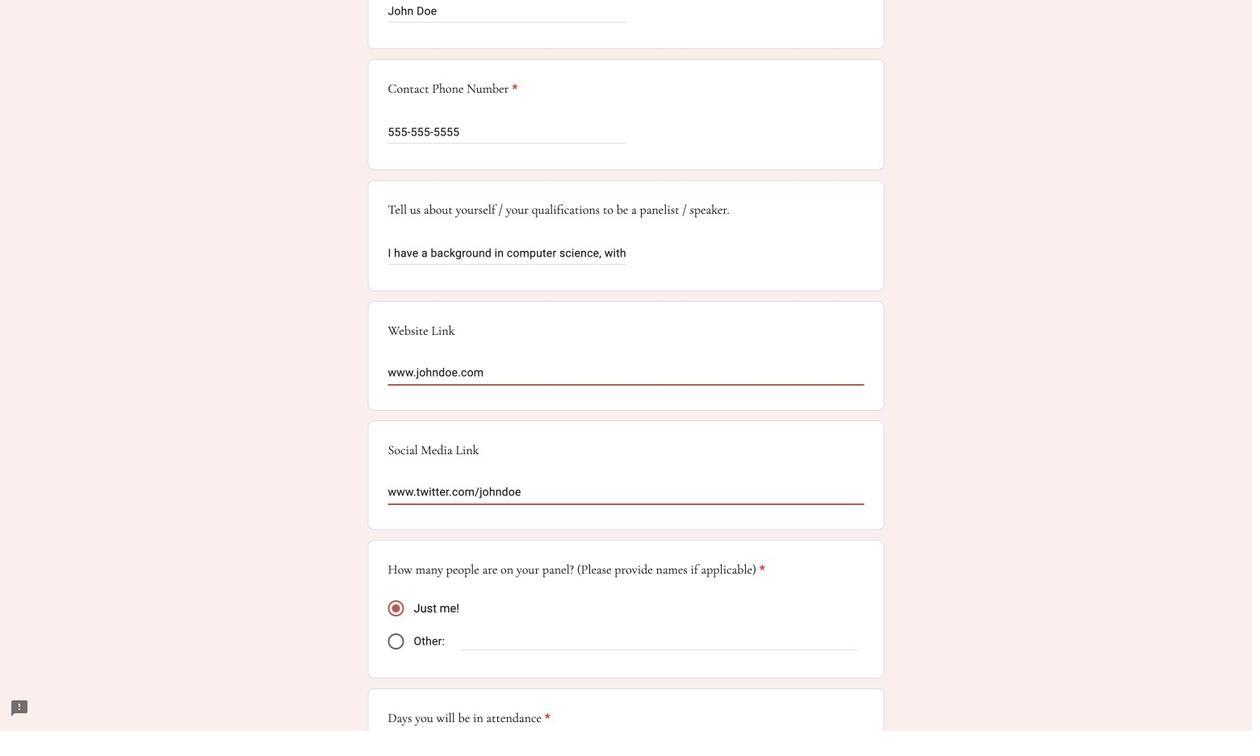 Task type: locate. For each thing, give the bounding box(es) containing it.
report a problem to google image
[[10, 699, 29, 718]]

1 heading from the top
[[388, 79, 518, 98]]

heading
[[388, 79, 518, 98], [388, 560, 765, 580], [388, 709, 551, 728]]

3 heading from the top
[[388, 709, 551, 728]]

None radio
[[388, 634, 404, 650]]

0 vertical spatial heading
[[388, 79, 518, 98]]

required question element
[[509, 79, 518, 98], [756, 560, 765, 580], [542, 709, 551, 728]]

1 horizontal spatial required question element
[[542, 709, 551, 728]]

2 vertical spatial heading
[[388, 709, 551, 728]]

2 vertical spatial required question element
[[542, 709, 551, 728]]

required question element for 3rd heading
[[542, 709, 551, 728]]

None text field
[[388, 123, 626, 142]]

0 vertical spatial required question element
[[509, 79, 518, 98]]

1 vertical spatial required question element
[[756, 560, 765, 580]]

None text field
[[388, 2, 626, 21], [388, 244, 626, 263], [388, 365, 864, 384], [388, 484, 864, 504], [388, 2, 626, 21], [388, 244, 626, 263], [388, 365, 864, 384], [388, 484, 864, 504]]

required question element for second heading from the bottom of the page
[[756, 560, 765, 580]]

0 horizontal spatial required question element
[[509, 79, 518, 98]]

1 vertical spatial heading
[[388, 560, 765, 580]]

2 horizontal spatial required question element
[[756, 560, 765, 580]]



Task type: vqa. For each thing, say whether or not it's contained in the screenshot.
the bottom Required question element
yes



Task type: describe. For each thing, give the bounding box(es) containing it.
Other response text field
[[461, 631, 858, 650]]

2 heading from the top
[[388, 560, 765, 580]]

Just me! radio
[[388, 601, 404, 617]]

required question element for third heading from the bottom of the page
[[509, 79, 518, 98]]

just me! image
[[392, 605, 400, 613]]



